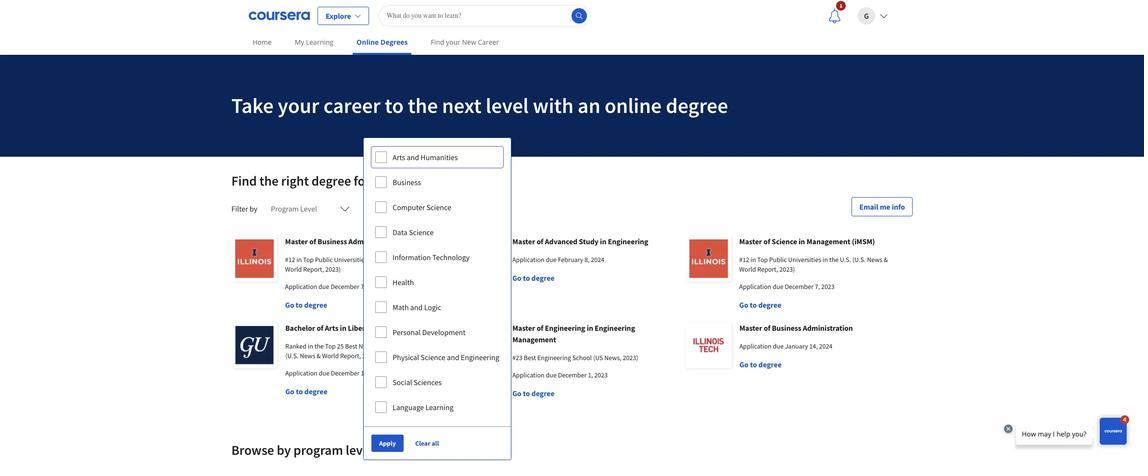 Task type: locate. For each thing, give the bounding box(es) containing it.
2 #12 in top public universities in the u.s. (u.s. news & world report, 2023) from the left
[[739, 256, 888, 274]]

0 horizontal spatial news
[[300, 352, 315, 360]]

1 horizontal spatial university of illinois at urbana-champaign image
[[686, 236, 732, 282]]

u.s. for (imba)
[[386, 256, 397, 264]]

studies
[[373, 323, 398, 333]]

the left 25
[[315, 342, 324, 351]]

2 public from the left
[[769, 256, 787, 264]]

public down master of science in management (imsm)
[[769, 256, 787, 264]]

0 horizontal spatial your
[[278, 92, 319, 119]]

0 vertical spatial best
[[345, 342, 357, 351]]

1 horizontal spatial business
[[393, 178, 421, 187]]

1 vertical spatial your
[[278, 92, 319, 119]]

master for master of advanced study in engineering
[[513, 237, 535, 246]]

best right 25
[[345, 342, 357, 351]]

logic
[[424, 303, 441, 312]]

0 horizontal spatial university of illinois at urbana-champaign image
[[231, 236, 277, 282]]

2 horizontal spatial world
[[739, 265, 756, 274]]

email me info button
[[852, 197, 913, 217]]

december down #23 best engineering school (us news, 2023)
[[558, 371, 587, 380]]

december down 25
[[331, 369, 360, 378]]

by right filter
[[250, 204, 257, 214]]

due for bachelor of arts in liberal studies
[[319, 369, 330, 378]]

your right take at the top of the page
[[278, 92, 319, 119]]

1 horizontal spatial top
[[325, 342, 336, 351]]

social
[[393, 378, 412, 387]]

1 #12 in top public universities in the u.s. (u.s. news & world report, 2023) from the left
[[285, 256, 434, 274]]

management inside master of engineering in engineering management
[[513, 335, 556, 345]]

0 horizontal spatial 1,
[[361, 369, 366, 378]]

learning right my
[[306, 38, 334, 47]]

#12 in top public universities in the u.s. (u.s. news & world report, 2023) down master of business administration (imba)
[[285, 256, 434, 274]]

0 horizontal spatial find
[[231, 172, 257, 190]]

2 application due december 7, 2023 from the left
[[739, 282, 835, 291]]

december up bachelor of arts in liberal studies at the left
[[331, 282, 359, 291]]

1,
[[361, 369, 366, 378], [588, 371, 593, 380]]

technology
[[433, 253, 470, 262]]

arts up the you
[[393, 153, 405, 162]]

1
[[840, 2, 843, 9]]

2 horizontal spatial top
[[758, 256, 768, 264]]

1 vertical spatial best
[[524, 354, 536, 362]]

1 horizontal spatial find
[[431, 38, 444, 47]]

of inside master of engineering in engineering management
[[537, 323, 544, 333]]

december up master of business administration
[[785, 282, 814, 291]]

1 horizontal spatial 2024
[[819, 342, 833, 351]]

the down master of science in management (imsm)
[[830, 256, 839, 264]]

go to degree up master of business administration
[[739, 300, 782, 310]]

0 vertical spatial your
[[446, 38, 460, 47]]

top for science
[[758, 256, 768, 264]]

2 7, from the left
[[815, 282, 820, 291]]

1 horizontal spatial by
[[277, 442, 291, 459]]

0 vertical spatial by
[[250, 204, 257, 214]]

0 horizontal spatial arts
[[325, 323, 339, 333]]

None search field
[[379, 5, 590, 26]]

1 horizontal spatial (u.s.
[[398, 256, 412, 264]]

#12 in top public universities in the u.s. (u.s. news & world report, 2023) for in
[[739, 256, 888, 274]]

2023 for liberal
[[367, 369, 381, 378]]

(u.s. for management
[[853, 256, 866, 264]]

administration down subject
[[349, 237, 399, 246]]

(u.s. down (imba)
[[398, 256, 412, 264]]

find the right degree for you
[[231, 172, 394, 190]]

2023) down 'national' at left
[[362, 352, 378, 360]]

1, for engineering
[[588, 371, 593, 380]]

#12 in top public universities in the u.s. (u.s. news & world report, 2023) down master of science in management (imsm)
[[739, 256, 888, 274]]

2 horizontal spatial business
[[772, 323, 802, 333]]

application due december 1, 2023 down 25
[[285, 369, 381, 378]]

go for master of business administration (imba)
[[285, 300, 294, 310]]

due
[[546, 256, 557, 264], [319, 282, 329, 291], [773, 282, 784, 291], [773, 342, 784, 351], [319, 369, 330, 378], [546, 371, 557, 380]]

public for business
[[315, 256, 333, 264]]

1 vertical spatial learning
[[426, 403, 454, 412]]

2024 right 14,
[[819, 342, 833, 351]]

me
[[880, 202, 891, 212]]

an
[[578, 92, 601, 119]]

0 horizontal spatial u.s.
[[386, 256, 397, 264]]

of for master of advanced study in engineering
[[537, 237, 544, 246]]

0 horizontal spatial by
[[250, 204, 257, 214]]

u.s. up health
[[386, 256, 397, 264]]

0 horizontal spatial learning
[[306, 38, 334, 47]]

1 horizontal spatial #12
[[739, 256, 749, 264]]

go for master of science in management (imsm)
[[739, 300, 749, 310]]

0 vertical spatial business
[[393, 178, 421, 187]]

2 vertical spatial business
[[772, 323, 802, 333]]

due down the ranked in the top 25 best national universities in the u.s. (u.s. news & world report, 2023)
[[319, 369, 330, 378]]

u.s. up physical science and engineering
[[436, 342, 447, 351]]

business inside options list list box
[[393, 178, 421, 187]]

science
[[427, 203, 451, 212], [409, 228, 434, 237], [772, 237, 797, 246], [421, 353, 445, 362]]

1 vertical spatial 2024
[[819, 342, 833, 351]]

right
[[281, 172, 309, 190]]

0 horizontal spatial administration
[[349, 237, 399, 246]]

1 vertical spatial business
[[318, 237, 347, 246]]

your for take
[[278, 92, 319, 119]]

by
[[250, 204, 257, 214], [277, 442, 291, 459]]

2024 right 8,
[[591, 256, 605, 264]]

for
[[354, 172, 370, 190]]

go to degree up bachelor
[[285, 300, 327, 310]]

(u.s. down ranked
[[285, 352, 299, 360]]

0 horizontal spatial &
[[317, 352, 321, 360]]

2023
[[367, 282, 381, 291], [821, 282, 835, 291], [367, 369, 381, 378], [595, 371, 608, 380]]

0 horizontal spatial top
[[303, 256, 314, 264]]

1 vertical spatial level
[[346, 442, 373, 459]]

universities
[[334, 256, 367, 264], [788, 256, 821, 264], [384, 342, 417, 351]]

master of advanced study in engineering
[[513, 237, 648, 246]]

to
[[385, 92, 404, 119], [523, 273, 530, 283], [296, 300, 303, 310], [750, 300, 757, 310], [750, 360, 757, 370], [296, 387, 303, 397], [523, 389, 530, 398]]

0 horizontal spatial 7,
[[361, 282, 366, 291]]

go to degree
[[513, 273, 555, 283], [285, 300, 327, 310], [739, 300, 782, 310], [740, 360, 782, 370], [285, 387, 328, 397], [513, 389, 555, 398]]

1 horizontal spatial universities
[[384, 342, 417, 351]]

1 horizontal spatial application due december 7, 2023
[[739, 282, 835, 291]]

filter by
[[231, 204, 257, 214]]

0 horizontal spatial business
[[318, 237, 347, 246]]

news down (imsm)
[[867, 256, 883, 264]]

go to degree for master of engineering in engineering management
[[513, 389, 555, 398]]

1 vertical spatial management
[[513, 335, 556, 345]]

0 vertical spatial and
[[407, 153, 419, 162]]

administration up 14,
[[803, 323, 853, 333]]

2 horizontal spatial news
[[867, 256, 883, 264]]

go for master of engineering in engineering management
[[513, 389, 522, 398]]

subject
[[369, 204, 393, 214]]

master for master of business administration (imba)
[[285, 237, 308, 246]]

2023) inside the ranked in the top 25 best national universities in the u.s. (u.s. news & world report, 2023)
[[362, 352, 378, 360]]

best right #23
[[524, 354, 536, 362]]

(u.s. down (imsm)
[[853, 256, 866, 264]]

learning down sciences
[[426, 403, 454, 412]]

7, left health
[[361, 282, 366, 291]]

1 horizontal spatial public
[[769, 256, 787, 264]]

find
[[431, 38, 444, 47], [231, 172, 257, 190]]

application due december 1, 2023 for engineering
[[513, 371, 608, 380]]

development
[[422, 328, 466, 337]]

1 horizontal spatial administration
[[803, 323, 853, 333]]

public for science
[[769, 256, 787, 264]]

universities up physical
[[384, 342, 417, 351]]

2 horizontal spatial report,
[[758, 265, 778, 274]]

1 horizontal spatial management
[[807, 237, 851, 246]]

your left new
[[446, 38, 460, 47]]

0 vertical spatial arts
[[393, 153, 405, 162]]

report, inside the ranked in the top 25 best national universities in the u.s. (u.s. news & world report, 2023)
[[340, 352, 361, 360]]

in
[[600, 237, 607, 246], [799, 237, 805, 246], [297, 256, 302, 264], [369, 256, 374, 264], [751, 256, 756, 264], [823, 256, 828, 264], [340, 323, 346, 333], [587, 323, 593, 333], [308, 342, 313, 351], [419, 342, 424, 351]]

public
[[315, 256, 333, 264], [769, 256, 787, 264]]

master inside master of engineering in engineering management
[[513, 323, 535, 333]]

and for math
[[410, 303, 423, 312]]

1 button
[[820, 0, 850, 31]]

1 7, from the left
[[361, 282, 366, 291]]

1 horizontal spatial application due december 1, 2023
[[513, 371, 608, 380]]

career
[[323, 92, 381, 119]]

by right browse
[[277, 442, 291, 459]]

program
[[294, 442, 343, 459]]

(u.s.
[[398, 256, 412, 264], [853, 256, 866, 264], [285, 352, 299, 360]]

master for master of science in management (imsm)
[[739, 237, 762, 246]]

2 #12 from the left
[[739, 256, 749, 264]]

the
[[408, 92, 438, 119], [259, 172, 279, 190], [375, 256, 385, 264], [830, 256, 839, 264], [315, 342, 324, 351], [425, 342, 435, 351]]

go to degree down #23
[[513, 389, 555, 398]]

university of illinois at urbana-champaign image for master of science in management (imsm)
[[686, 236, 732, 282]]

engineering inside options list list box
[[461, 353, 499, 362]]

7, down master of science in management (imsm)
[[815, 282, 820, 291]]

1 horizontal spatial learning
[[426, 403, 454, 412]]

2023)
[[325, 265, 341, 274], [780, 265, 795, 274], [362, 352, 378, 360], [623, 354, 638, 362]]

level left the apply on the left bottom of page
[[346, 442, 373, 459]]

u.s.
[[386, 256, 397, 264], [840, 256, 851, 264], [436, 342, 447, 351]]

0 horizontal spatial universities
[[334, 256, 367, 264]]

due up bachelor of arts in liberal studies at the left
[[319, 282, 329, 291]]

1, down school
[[588, 371, 593, 380]]

arts
[[393, 153, 405, 162], [325, 323, 339, 333]]

2 horizontal spatial (u.s.
[[853, 256, 866, 264]]

management left (imsm)
[[807, 237, 851, 246]]

1 application due december 7, 2023 from the left
[[285, 282, 381, 291]]

0 vertical spatial 2024
[[591, 256, 605, 264]]

2024
[[591, 256, 605, 264], [819, 342, 833, 351]]

7, for administration
[[361, 282, 366, 291]]

universities for administration
[[334, 256, 367, 264]]

2 vertical spatial and
[[447, 353, 459, 362]]

master for master of engineering in engineering management
[[513, 323, 535, 333]]

& inside the ranked in the top 25 best national universities in the u.s. (u.s. news & world report, 2023)
[[317, 352, 321, 360]]

1 horizontal spatial &
[[430, 256, 434, 264]]

business
[[393, 178, 421, 187], [318, 237, 347, 246], [772, 323, 802, 333]]

top
[[303, 256, 314, 264], [758, 256, 768, 264], [325, 342, 336, 351]]

universities down master of science in management (imsm)
[[788, 256, 821, 264]]

0 horizontal spatial #12 in top public universities in the u.s. (u.s. news & world report, 2023)
[[285, 256, 434, 274]]

clear all button
[[411, 435, 443, 452]]

0 horizontal spatial application due december 1, 2023
[[285, 369, 381, 378]]

news down ranked
[[300, 352, 315, 360]]

0 horizontal spatial management
[[513, 335, 556, 345]]

1 horizontal spatial news
[[413, 256, 428, 264]]

1 horizontal spatial your
[[446, 38, 460, 47]]

1, down the ranked in the top 25 best national universities in the u.s. (u.s. news & world report, 2023)
[[361, 369, 366, 378]]

go to degree down "application due january 14, 2024"
[[740, 360, 782, 370]]

0 horizontal spatial report,
[[303, 265, 324, 274]]

u.s. down master of science in management (imsm)
[[840, 256, 851, 264]]

0 vertical spatial level
[[486, 92, 529, 119]]

learning inside options list list box
[[426, 403, 454, 412]]

news down (imba)
[[413, 256, 428, 264]]

online
[[605, 92, 662, 119]]

1 vertical spatial and
[[410, 303, 423, 312]]

universities inside the ranked in the top 25 best national universities in the u.s. (u.s. news & world report, 2023)
[[384, 342, 417, 351]]

university of illinois at urbana-champaign image
[[231, 236, 277, 282], [686, 236, 732, 282]]

1 vertical spatial find
[[231, 172, 257, 190]]

0 horizontal spatial 2024
[[591, 256, 605, 264]]

top inside the ranked in the top 25 best national universities in the u.s. (u.s. news & world report, 2023)
[[325, 342, 336, 351]]

1 horizontal spatial u.s.
[[436, 342, 447, 351]]

management
[[807, 237, 851, 246], [513, 335, 556, 345]]

0 horizontal spatial world
[[285, 265, 302, 274]]

1 horizontal spatial report,
[[340, 352, 361, 360]]

1 horizontal spatial arts
[[393, 153, 405, 162]]

0 horizontal spatial level
[[346, 442, 373, 459]]

options list list box
[[364, 138, 511, 427]]

#12
[[285, 256, 295, 264], [739, 256, 749, 264]]

application for master of engineering in engineering management
[[513, 371, 545, 380]]

master of engineering in engineering management
[[513, 323, 635, 345]]

0 horizontal spatial application due december 7, 2023
[[285, 282, 381, 291]]

actions toolbar
[[364, 427, 511, 460]]

2 horizontal spatial u.s.
[[840, 256, 851, 264]]

report, for science
[[758, 265, 778, 274]]

find up filter by
[[231, 172, 257, 190]]

public down master of business administration (imba)
[[315, 256, 333, 264]]

january
[[785, 342, 808, 351]]

and left humanities
[[407, 153, 419, 162]]

clear
[[415, 439, 431, 448]]

2 horizontal spatial &
[[884, 256, 888, 264]]

0 horizontal spatial (u.s.
[[285, 352, 299, 360]]

engineering up news,
[[595, 323, 635, 333]]

administration for master of business administration (imba)
[[349, 237, 399, 246]]

news inside the ranked in the top 25 best national universities in the u.s. (u.s. news & world report, 2023)
[[300, 352, 315, 360]]

application due december 1, 2023 for arts
[[285, 369, 381, 378]]

study
[[579, 237, 599, 246]]

#12 in top public universities in the u.s. (u.s. news & world report, 2023)
[[285, 256, 434, 274], [739, 256, 888, 274]]

due for master of business administration (imba)
[[319, 282, 329, 291]]

1 horizontal spatial #12 in top public universities in the u.s. (u.s. news & world report, 2023)
[[739, 256, 888, 274]]

and down development
[[447, 353, 459, 362]]

1 horizontal spatial 7,
[[815, 282, 820, 291]]

the down master of business administration (imba)
[[375, 256, 385, 264]]

and
[[407, 153, 419, 162], [410, 303, 423, 312], [447, 353, 459, 362]]

1 horizontal spatial world
[[322, 352, 339, 360]]

bachelor of arts in liberal studies
[[285, 323, 398, 333]]

find left new
[[431, 38, 444, 47]]

& for master of business administration (imba)
[[430, 256, 434, 264]]

application for master of science in management (imsm)
[[739, 282, 772, 291]]

go to degree down ranked
[[285, 387, 328, 397]]

degrees
[[381, 38, 408, 47]]

level right next
[[486, 92, 529, 119]]

due up master of business administration
[[773, 282, 784, 291]]

0 vertical spatial find
[[431, 38, 444, 47]]

master for master of business administration
[[740, 323, 762, 333]]

0 vertical spatial learning
[[306, 38, 334, 47]]

2023) down master of business administration (imba)
[[325, 265, 341, 274]]

0 horizontal spatial best
[[345, 342, 357, 351]]

data
[[393, 228, 408, 237]]

engineering left #23
[[461, 353, 499, 362]]

report, for business
[[303, 265, 324, 274]]

coursera image
[[249, 8, 310, 23]]

universities down master of business administration (imba)
[[334, 256, 367, 264]]

my learning
[[295, 38, 334, 47]]

learning
[[306, 38, 334, 47], [426, 403, 454, 412]]

application due december 1, 2023 down #23 best engineering school (us news, 2023)
[[513, 371, 608, 380]]

national
[[359, 342, 383, 351]]

application due december 7, 2023 up master of business administration
[[739, 282, 835, 291]]

(us
[[593, 354, 603, 362]]

university of california, berkeley image
[[459, 236, 505, 282]]

best
[[345, 342, 357, 351], [524, 354, 536, 362]]

2 university of illinois at urbana-champaign image from the left
[[686, 236, 732, 282]]

news for master of science in management (imsm)
[[867, 256, 883, 264]]

clear all
[[415, 439, 439, 448]]

8,
[[585, 256, 590, 264]]

2023) down master of science in management (imsm)
[[780, 265, 795, 274]]

due for master of engineering in engineering management
[[546, 371, 557, 380]]

due left january
[[773, 342, 784, 351]]

application due december 7, 2023
[[285, 282, 381, 291], [739, 282, 835, 291]]

7,
[[361, 282, 366, 291], [815, 282, 820, 291]]

browse by program level
[[231, 442, 373, 459]]

&
[[430, 256, 434, 264], [884, 256, 888, 264], [317, 352, 321, 360]]

1 horizontal spatial level
[[486, 92, 529, 119]]

and right math
[[410, 303, 423, 312]]

master
[[285, 237, 308, 246], [513, 237, 535, 246], [739, 237, 762, 246], [513, 323, 535, 333], [740, 323, 762, 333]]

1 vertical spatial administration
[[803, 323, 853, 333]]

1 horizontal spatial 1,
[[588, 371, 593, 380]]

1 vertical spatial by
[[277, 442, 291, 459]]

0 horizontal spatial #12
[[285, 256, 295, 264]]

application due december 7, 2023 up bachelor of arts in liberal studies at the left
[[285, 282, 381, 291]]

due down #23 best engineering school (us news, 2023)
[[546, 371, 557, 380]]

(u.s. inside the ranked in the top 25 best national universities in the u.s. (u.s. news & world report, 2023)
[[285, 352, 299, 360]]

arts up 25
[[325, 323, 339, 333]]

december
[[331, 282, 359, 291], [785, 282, 814, 291], [331, 369, 360, 378], [558, 371, 587, 380]]

1 horizontal spatial best
[[524, 354, 536, 362]]

arts inside options list list box
[[393, 153, 405, 162]]

1 university of illinois at urbana-champaign image from the left
[[231, 236, 277, 282]]

december for arts
[[331, 369, 360, 378]]

go to degree for bachelor of arts in liberal studies
[[285, 387, 328, 397]]

0 horizontal spatial public
[[315, 256, 333, 264]]

level
[[486, 92, 529, 119], [346, 442, 373, 459]]

0 vertical spatial administration
[[349, 237, 399, 246]]

#12 in top public universities in the u.s. (u.s. news & world report, 2023) for administration
[[285, 256, 434, 274]]

1 #12 from the left
[[285, 256, 295, 264]]

browse
[[231, 442, 274, 459]]

2 horizontal spatial universities
[[788, 256, 821, 264]]

1 public from the left
[[315, 256, 333, 264]]

management up #23
[[513, 335, 556, 345]]

of for master of science in management (imsm)
[[764, 237, 770, 246]]

my
[[295, 38, 304, 47]]



Task type: vqa. For each thing, say whether or not it's contained in the screenshot.


Task type: describe. For each thing, give the bounding box(es) containing it.
online degrees link
[[353, 31, 412, 55]]

the down personal development
[[425, 342, 435, 351]]

learning for my learning
[[306, 38, 334, 47]]

0 vertical spatial management
[[807, 237, 851, 246]]

& for master of science in management (imsm)
[[884, 256, 888, 264]]

go to degree for master of science in management (imsm)
[[739, 300, 782, 310]]

school
[[573, 354, 592, 362]]

advanced
[[545, 237, 578, 246]]

u.s. for management
[[840, 256, 851, 264]]

health
[[393, 278, 414, 287]]

by for browse
[[277, 442, 291, 459]]

all
[[432, 439, 439, 448]]

(imsm)
[[852, 237, 875, 246]]

#23 best engineering school (us news, 2023)
[[513, 354, 638, 362]]

and for arts
[[407, 153, 419, 162]]

#12 for master of business administration (imba)
[[285, 256, 295, 264]]

of for master of business administration (imba)
[[309, 237, 316, 246]]

physical
[[393, 353, 419, 362]]

apply button
[[372, 435, 404, 452]]

u.s. inside the ranked in the top 25 best national universities in the u.s. (u.s. news & world report, 2023)
[[436, 342, 447, 351]]

personal
[[393, 328, 421, 337]]

engineering left school
[[538, 354, 571, 362]]

2023 for engineering
[[595, 371, 608, 380]]

social sciences
[[393, 378, 442, 387]]

online degrees
[[357, 38, 408, 47]]

application due december 7, 2023 for science
[[739, 282, 835, 291]]

science for data science
[[409, 228, 434, 237]]

1, for liberal
[[361, 369, 366, 378]]

computer
[[393, 203, 425, 212]]

bachelor
[[285, 323, 315, 333]]

home link
[[249, 31, 276, 53]]

take your career to the next level with an online degree
[[231, 92, 728, 119]]

7, for in
[[815, 282, 820, 291]]

application due january 14, 2024
[[740, 342, 833, 351]]

university of colorado boulder image
[[459, 322, 505, 369]]

2024 for administration
[[819, 342, 833, 351]]

2023 for management
[[821, 282, 835, 291]]

find for find your new career
[[431, 38, 444, 47]]

application for master of business administration (imba)
[[285, 282, 317, 291]]

news for master of business administration (imba)
[[413, 256, 428, 264]]

go to degree down application due february 8, 2024
[[513, 273, 555, 283]]

math and logic
[[393, 303, 441, 312]]

#23
[[513, 354, 523, 362]]

email me info
[[860, 202, 905, 212]]

due left the february
[[546, 256, 557, 264]]

illinois tech image
[[686, 322, 732, 369]]

subject button
[[363, 197, 432, 220]]

#12 for master of science in management (imsm)
[[739, 256, 749, 264]]

physical science and engineering
[[393, 353, 499, 362]]

application for bachelor of arts in liberal studies
[[285, 369, 317, 378]]

application due december 7, 2023 for business
[[285, 282, 381, 291]]

of for bachelor of arts in liberal studies
[[317, 323, 323, 333]]

filter
[[231, 204, 248, 214]]

the left right
[[259, 172, 279, 190]]

data science
[[393, 228, 434, 237]]

world for master of business administration (imba)
[[285, 265, 302, 274]]

(u.s. for (imba)
[[398, 256, 412, 264]]

find your new career
[[431, 38, 499, 47]]

universities for in
[[788, 256, 821, 264]]

best inside the ranked in the top 25 best national universities in the u.s. (u.s. news & world report, 2023)
[[345, 342, 357, 351]]

world inside the ranked in the top 25 best national universities in the u.s. (u.s. news & world report, 2023)
[[322, 352, 339, 360]]

(imba)
[[400, 237, 422, 246]]

go for bachelor of arts in liberal studies
[[285, 387, 294, 397]]

information
[[393, 253, 431, 262]]

science for physical science and engineering
[[421, 353, 445, 362]]

december for science
[[785, 282, 814, 291]]

25
[[337, 342, 344, 351]]

master of science in management (imsm)
[[739, 237, 875, 246]]

language
[[393, 403, 424, 412]]

application due february 8, 2024
[[513, 256, 605, 264]]

my learning link
[[291, 31, 337, 53]]

next
[[442, 92, 482, 119]]

arts and humanities
[[393, 153, 458, 162]]

top for business
[[303, 256, 314, 264]]

of for master of engineering in engineering management
[[537, 323, 544, 333]]

take
[[231, 92, 274, 119]]

online
[[357, 38, 379, 47]]

language learning
[[393, 403, 454, 412]]

liberal
[[348, 323, 371, 333]]

2024 for study
[[591, 256, 605, 264]]

you
[[373, 172, 394, 190]]

the left next
[[408, 92, 438, 119]]

2023) right news,
[[623, 354, 638, 362]]

news,
[[605, 354, 622, 362]]

information technology
[[393, 253, 470, 262]]

new
[[462, 38, 476, 47]]

with
[[533, 92, 574, 119]]

administration for master of business administration
[[803, 323, 853, 333]]

2023 for (imba)
[[367, 282, 381, 291]]

december for engineering
[[558, 371, 587, 380]]

computer science
[[393, 203, 451, 212]]

go to degree for master of business administration (imba)
[[285, 300, 327, 310]]

learning for language learning
[[426, 403, 454, 412]]

humanities
[[421, 153, 458, 162]]

business for master of business administration
[[772, 323, 802, 333]]

science for computer science
[[427, 203, 451, 212]]

business for master of business administration (imba)
[[318, 237, 347, 246]]

your for find
[[446, 38, 460, 47]]

master of business administration (imba)
[[285, 237, 422, 246]]

university of illinois at urbana-champaign image for master of business administration (imba)
[[231, 236, 277, 282]]

engineering right 'study'
[[608, 237, 648, 246]]

find your new career link
[[427, 31, 503, 53]]

apply
[[379, 439, 396, 448]]

find for find the right degree for you
[[231, 172, 257, 190]]

ranked
[[285, 342, 307, 351]]

due for master of science in management (imsm)
[[773, 282, 784, 291]]

personal development
[[393, 328, 466, 337]]

by for filter
[[250, 204, 257, 214]]

info
[[892, 202, 905, 212]]

georgetown university image
[[231, 322, 278, 369]]

home
[[253, 38, 272, 47]]

career
[[478, 38, 499, 47]]

in inside master of engineering in engineering management
[[587, 323, 593, 333]]

master of business administration
[[740, 323, 853, 333]]

email
[[860, 202, 879, 212]]

ranked in the top 25 best national universities in the u.s. (u.s. news & world report, 2023)
[[285, 342, 447, 360]]

of for master of business administration
[[764, 323, 771, 333]]

sciences
[[414, 378, 442, 387]]

14,
[[810, 342, 818, 351]]

world for master of science in management (imsm)
[[739, 265, 756, 274]]

december for business
[[331, 282, 359, 291]]

february
[[558, 256, 583, 264]]

math
[[393, 303, 409, 312]]

1 vertical spatial arts
[[325, 323, 339, 333]]

engineering up #23 best engineering school (us news, 2023)
[[545, 323, 585, 333]]



